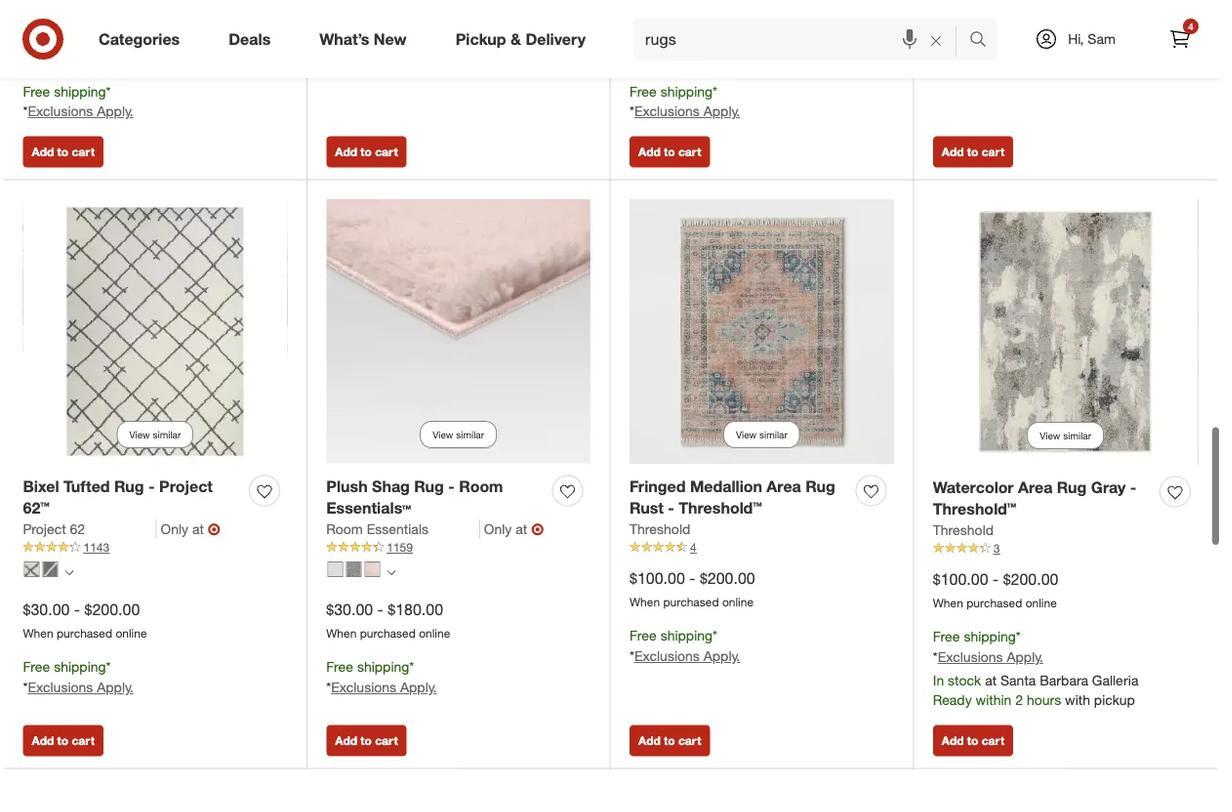 Task type: vqa. For each thing, say whether or not it's contained in the screenshot.
Trees, in the right bottom of the page
no



Task type: describe. For each thing, give the bounding box(es) containing it.
- inside plush shag rug - room essentials™
[[449, 477, 455, 496]]

view for area
[[1040, 429, 1061, 441]]

threshold™ inside 'fringed medallion area rug rust - threshold™'
[[679, 499, 763, 518]]

purchased for plush shag rug - room essentials™
[[360, 626, 416, 641]]

gray image
[[346, 561, 362, 577]]

categories
[[99, 29, 180, 48]]

rug for 62™
[[114, 477, 144, 496]]

fringed medallion area rug rust - threshold™
[[630, 477, 836, 518]]

free shipping * * exclusions apply. for fringed medallion area rug rust - threshold™
[[630, 627, 741, 664]]

similar for shag
[[456, 428, 485, 440]]

pickup & delivery link
[[439, 18, 611, 61]]

what's
[[320, 29, 370, 48]]

project 62
[[23, 521, 85, 538]]

only for plush shag rug - room essentials™
[[484, 521, 512, 538]]

rug for threshold™
[[1058, 478, 1087, 497]]

purchased inside $42.00 - $400.00 select items on sale when purchased online
[[664, 50, 719, 65]]

bixel tufted rug - project 62™ link
[[23, 475, 242, 520]]

barbara
[[1040, 672, 1089, 689]]

free shipping * * exclusions apply. for plush shag rug - room essentials™
[[326, 658, 437, 696]]

view similar button for medallion
[[724, 421, 801, 448]]

watercolor area rug gray - threshold™
[[934, 478, 1137, 519]]

rug for essentials™
[[414, 477, 444, 496]]

threshold link for -
[[630, 520, 691, 539]]

1 vertical spatial project
[[23, 521, 66, 538]]

view for tufted
[[129, 428, 150, 440]]

similar for tufted
[[153, 428, 181, 440]]

at for bixel tufted rug - project 62™
[[192, 521, 204, 538]]

all colors image
[[65, 569, 74, 577]]

free shipping * * exclusions apply. in stock at  santa barbara galleria ready within 2 hours with pickup
[[934, 628, 1139, 708]]

essentials™
[[326, 499, 411, 518]]

pink image
[[365, 561, 380, 577]]

search
[[961, 31, 1008, 50]]

bixel tufted rug - project 62™
[[23, 477, 213, 518]]

galleria
[[1093, 672, 1139, 689]]

online inside $91.00 - $500.00 select items on sale when purchased online
[[116, 50, 147, 65]]

all colors element for $180.00
[[387, 566, 396, 577]]

free inside free shipping * exclusions apply.
[[934, 33, 961, 50]]

$30.00 - $180.00 when purchased online
[[326, 600, 451, 641]]

only at ¬ for plush shag rug - room essentials™
[[484, 520, 544, 539]]

$30.00 - $200.00 when purchased online
[[23, 600, 147, 641]]

rug inside 'fringed medallion area rug rust - threshold™'
[[806, 477, 836, 496]]

1159
[[387, 540, 413, 555]]

62™
[[23, 499, 50, 518]]

$91.00 - $500.00 select items on sale when purchased online
[[23, 5, 147, 65]]

sale for $400.00
[[729, 27, 754, 44]]

online for plush shag rug - room essentials™
[[419, 626, 451, 641]]

plush shag rug - room essentials™
[[326, 477, 503, 518]]

hours
[[1027, 691, 1062, 708]]

categories link
[[82, 18, 204, 61]]

delivery
[[526, 29, 586, 48]]

1159 link
[[326, 539, 591, 556]]

view similar for medallion
[[736, 428, 788, 440]]

with
[[1066, 691, 1091, 708]]

what's new
[[320, 29, 407, 48]]

1143 link
[[23, 539, 287, 556]]

hi,
[[1069, 30, 1085, 47]]

free shipping * * exclusions apply. for bixel tufted rug - project 62™
[[23, 658, 134, 696]]

only for bixel tufted rug - project 62™
[[161, 521, 189, 538]]

purchased inside $91.00 - $500.00 select items on sale when purchased online
[[57, 50, 112, 65]]

$500.00
[[85, 5, 140, 24]]

when for watercolor area rug gray - threshold™
[[934, 596, 964, 611]]

¬ for plush shag rug - room essentials™
[[532, 520, 544, 539]]

all colors image
[[387, 569, 396, 577]]

$400.00
[[692, 5, 747, 24]]

cream image
[[327, 561, 343, 577]]

- inside watercolor area rug gray - threshold™
[[1131, 478, 1137, 497]]

when for bixel tufted rug - project 62™
[[23, 626, 53, 641]]

essentials
[[367, 521, 429, 538]]

$42.00
[[630, 5, 677, 24]]

62
[[70, 521, 85, 538]]

view for shag
[[433, 428, 454, 440]]

project 62 link
[[23, 520, 157, 539]]

cream image
[[24, 561, 40, 577]]

- inside $42.00 - $400.00 select items on sale when purchased online
[[681, 5, 687, 24]]

stock
[[948, 672, 982, 689]]

similar for area
[[1064, 429, 1092, 441]]

view similar for tufted
[[129, 428, 181, 440]]

3
[[994, 541, 1001, 556]]

view similar for area
[[1040, 429, 1092, 441]]

in
[[934, 672, 945, 689]]

when for plush shag rug - room essentials™
[[326, 626, 357, 641]]

select for $91.00
[[23, 27, 62, 44]]

similar for medallion
[[760, 428, 788, 440]]

$200.00 for 62™
[[85, 600, 140, 619]]

items for $400.00
[[672, 27, 706, 44]]

deals
[[229, 29, 271, 48]]

exclusions inside free shipping * * exclusions apply. in stock at  santa barbara galleria ready within 2 hours with pickup
[[938, 648, 1004, 665]]

project inside bixel tufted rug - project 62™
[[159, 477, 213, 496]]

shipping inside free shipping * * exclusions apply. in stock at  santa barbara galleria ready within 2 hours with pickup
[[964, 628, 1017, 645]]

$180.00
[[388, 600, 444, 619]]

&
[[511, 29, 522, 48]]

$91.00
[[23, 5, 70, 24]]

1143
[[84, 540, 110, 555]]

sam
[[1088, 30, 1116, 47]]



Task type: locate. For each thing, give the bounding box(es) containing it.
only at ¬ up 1143 link
[[161, 520, 221, 539]]

tufted
[[63, 477, 110, 496]]

$30.00 down gray image
[[23, 600, 70, 619]]

view similar button for area
[[1028, 422, 1105, 449]]

cart
[[72, 145, 95, 159], [375, 145, 398, 159], [679, 145, 702, 159], [982, 145, 1005, 159], [72, 733, 95, 748], [375, 733, 398, 748], [679, 733, 702, 748], [982, 733, 1005, 748]]

sale inside $42.00 - $400.00 select items on sale when purchased online
[[729, 27, 754, 44]]

only at ¬
[[161, 520, 221, 539], [484, 520, 544, 539]]

items down $400.00 on the right of the page
[[672, 27, 706, 44]]

only up 1159 link at bottom left
[[484, 521, 512, 538]]

when down cream icon
[[326, 626, 357, 641]]

on inside $42.00 - $400.00 select items on sale when purchased online
[[710, 27, 725, 44]]

to
[[57, 145, 68, 159], [361, 145, 372, 159], [664, 145, 676, 159], [968, 145, 979, 159], [57, 733, 68, 748], [361, 733, 372, 748], [664, 733, 676, 748], [968, 733, 979, 748]]

all colors element for $200.00
[[65, 566, 74, 577]]

view up bixel tufted rug - project 62™ link
[[129, 428, 150, 440]]

apply. inside free shipping * * exclusions apply. in stock at  santa barbara galleria ready within 2 hours with pickup
[[1007, 648, 1044, 665]]

$200.00
[[700, 569, 756, 588], [1004, 570, 1059, 589], [85, 600, 140, 619]]

area right watercolor at bottom
[[1019, 478, 1053, 497]]

project
[[159, 477, 213, 496], [23, 521, 66, 538]]

2 sale from the left
[[729, 27, 754, 44]]

within
[[976, 691, 1012, 708]]

0 horizontal spatial area
[[767, 477, 802, 496]]

0 horizontal spatial threshold™
[[679, 499, 763, 518]]

1 only from the left
[[161, 521, 189, 538]]

1 only at ¬ from the left
[[161, 520, 221, 539]]

only at ¬ for bixel tufted rug - project 62™
[[161, 520, 221, 539]]

add
[[32, 145, 54, 159], [335, 145, 358, 159], [639, 145, 661, 159], [942, 145, 965, 159], [32, 733, 54, 748], [335, 733, 358, 748], [639, 733, 661, 748], [942, 733, 965, 748]]

$100.00
[[630, 569, 686, 588], [934, 570, 989, 589]]

1 items from the left
[[65, 27, 99, 44]]

purchased for fringed medallion area rug rust - threshold™
[[664, 595, 719, 610]]

all colors element right pink icon
[[387, 566, 396, 577]]

free shipping * exclusions apply.
[[934, 33, 1044, 70]]

4 link down fringed medallion area rug rust - threshold™ link
[[630, 539, 894, 556]]

all colors element
[[65, 566, 74, 577], [387, 566, 396, 577]]

$100.00 - $200.00 when purchased online down 3
[[934, 570, 1059, 611]]

purchased for watercolor area rug gray - threshold™
[[967, 596, 1023, 611]]

rug inside plush shag rug - room essentials™
[[414, 477, 444, 496]]

online
[[116, 50, 147, 65], [723, 50, 754, 65], [723, 595, 754, 610], [1026, 596, 1058, 611], [116, 626, 147, 641], [419, 626, 451, 641]]

¬ for bixel tufted rug - project 62™
[[208, 520, 221, 539]]

only at ¬ up 1159 link at bottom left
[[484, 520, 544, 539]]

- inside $30.00 - $200.00 when purchased online
[[74, 600, 80, 619]]

1 horizontal spatial 4
[[1189, 20, 1194, 32]]

threshold for -
[[630, 521, 691, 538]]

pickup & delivery
[[456, 29, 586, 48]]

items inside $91.00 - $500.00 select items on sale when purchased online
[[65, 27, 99, 44]]

bixel
[[23, 477, 59, 496]]

0 horizontal spatial $100.00
[[630, 569, 686, 588]]

add to cart button
[[23, 136, 103, 168], [326, 136, 407, 168], [630, 136, 710, 168], [934, 136, 1014, 168], [23, 725, 103, 756], [326, 725, 407, 756], [630, 725, 710, 756], [934, 725, 1014, 756]]

at up 1159 link at bottom left
[[516, 521, 528, 538]]

0 horizontal spatial threshold link
[[630, 520, 691, 539]]

1 horizontal spatial select
[[630, 27, 669, 44]]

1 horizontal spatial $30.00
[[326, 600, 373, 619]]

rug
[[114, 477, 144, 496], [414, 477, 444, 496], [806, 477, 836, 496], [1058, 478, 1087, 497]]

room inside plush shag rug - room essentials™
[[459, 477, 503, 496]]

area inside watercolor area rug gray - threshold™
[[1019, 478, 1053, 497]]

0 horizontal spatial select
[[23, 27, 62, 44]]

exclusions apply. link
[[938, 53, 1044, 70], [28, 103, 134, 120], [635, 103, 741, 120], [635, 647, 741, 664], [938, 648, 1044, 665], [28, 679, 134, 696], [331, 679, 437, 696]]

1 horizontal spatial $100.00
[[934, 570, 989, 589]]

free shipping * * exclusions apply.
[[23, 82, 134, 120], [630, 82, 741, 120], [630, 627, 741, 664], [23, 658, 134, 696], [326, 658, 437, 696]]

items inside $42.00 - $400.00 select items on sale when purchased online
[[672, 27, 706, 44]]

0 horizontal spatial 4
[[691, 540, 697, 555]]

sale for $500.00
[[122, 27, 147, 44]]

room down essentials™
[[326, 521, 363, 538]]

threshold for threshold™
[[934, 522, 994, 539]]

sale
[[122, 27, 147, 44], [729, 27, 754, 44]]

1 horizontal spatial $200.00
[[700, 569, 756, 588]]

* inside free shipping * exclusions apply.
[[934, 53, 938, 70]]

threshold™
[[679, 499, 763, 518], [934, 500, 1017, 519]]

2 $30.00 from the left
[[326, 600, 373, 619]]

view similar button up medallion
[[724, 421, 801, 448]]

when inside $30.00 - $200.00 when purchased online
[[23, 626, 53, 641]]

threshold link down rust
[[630, 520, 691, 539]]

*
[[410, 32, 414, 49], [934, 53, 938, 70], [106, 82, 111, 99], [713, 82, 718, 99], [23, 103, 28, 120], [630, 103, 635, 120], [713, 627, 718, 644], [1017, 628, 1021, 645], [630, 647, 635, 664], [934, 648, 938, 665], [106, 658, 111, 675], [410, 658, 414, 675], [23, 679, 28, 696], [326, 679, 331, 696]]

rug inside watercolor area rug gray - threshold™
[[1058, 478, 1087, 497]]

exclusions inside free shipping * exclusions apply.
[[938, 53, 1004, 70]]

$30.00 for $30.00 - $180.00
[[326, 600, 373, 619]]

all colors element right gray image
[[65, 566, 74, 577]]

0 horizontal spatial 4 link
[[630, 539, 894, 556]]

on down the '$500.00'
[[103, 27, 118, 44]]

$100.00 down rust
[[630, 569, 686, 588]]

1 horizontal spatial at
[[516, 521, 528, 538]]

shag
[[372, 477, 410, 496]]

threshold down rust
[[630, 521, 691, 538]]

1 sale from the left
[[122, 27, 147, 44]]

ready
[[934, 691, 973, 708]]

room up 1159 link at bottom left
[[459, 477, 503, 496]]

$200.00 down 'fringed medallion area rug rust - threshold™'
[[700, 569, 756, 588]]

What can we help you find? suggestions appear below search field
[[634, 18, 975, 61]]

bixel tufted rug - project 62™ image
[[23, 199, 287, 464], [23, 199, 287, 464]]

what's new link
[[303, 18, 431, 61]]

0 vertical spatial 4 link
[[1159, 18, 1202, 61]]

area
[[767, 477, 802, 496], [1019, 478, 1053, 497]]

search button
[[961, 18, 1008, 64]]

view up medallion
[[736, 428, 757, 440]]

rug right shag
[[414, 477, 444, 496]]

view up plush shag rug - room essentials™ link
[[433, 428, 454, 440]]

0 horizontal spatial only
[[161, 521, 189, 538]]

2 only from the left
[[484, 521, 512, 538]]

similar up the gray
[[1064, 429, 1092, 441]]

view similar button for shag
[[420, 421, 497, 448]]

1 horizontal spatial 4 link
[[1159, 18, 1202, 61]]

-
[[74, 5, 80, 24], [681, 5, 687, 24], [148, 477, 155, 496], [449, 477, 455, 496], [1131, 478, 1137, 497], [668, 499, 675, 518], [690, 569, 696, 588], [993, 570, 999, 589], [74, 600, 80, 619], [378, 600, 384, 619]]

view up the watercolor area rug gray - threshold™ link
[[1040, 429, 1061, 441]]

when inside $91.00 - $500.00 select items on sale when purchased online
[[23, 50, 53, 65]]

view similar button up plush shag rug - room essentials™ link
[[420, 421, 497, 448]]

items
[[65, 27, 99, 44], [672, 27, 706, 44]]

select down '$91.00' on the top left of page
[[23, 27, 62, 44]]

fringed
[[630, 477, 686, 496]]

sale inside $91.00 - $500.00 select items on sale when purchased online
[[122, 27, 147, 44]]

2 only at ¬ from the left
[[484, 520, 544, 539]]

- inside 'fringed medallion area rug rust - threshold™'
[[668, 499, 675, 518]]

area right medallion
[[767, 477, 802, 496]]

pickup
[[456, 29, 507, 48]]

0 vertical spatial project
[[159, 477, 213, 496]]

¬
[[208, 520, 221, 539], [532, 520, 544, 539]]

sale down $400.00 on the right of the page
[[729, 27, 754, 44]]

$200.00 down 3 link
[[1004, 570, 1059, 589]]

1 horizontal spatial ¬
[[532, 520, 544, 539]]

at
[[192, 521, 204, 538], [516, 521, 528, 538], [986, 672, 997, 689]]

2 horizontal spatial at
[[986, 672, 997, 689]]

threshold link
[[630, 520, 691, 539], [934, 521, 994, 540]]

when down cream image
[[23, 626, 53, 641]]

1 ¬ from the left
[[208, 520, 221, 539]]

select inside $91.00 - $500.00 select items on sale when purchased online
[[23, 27, 62, 44]]

1 horizontal spatial on
[[710, 27, 725, 44]]

select
[[23, 27, 62, 44], [630, 27, 669, 44]]

$100.00 - $200.00 when purchased online down rust
[[630, 569, 756, 610]]

0 horizontal spatial sale
[[122, 27, 147, 44]]

similar
[[153, 428, 181, 440], [456, 428, 485, 440], [760, 428, 788, 440], [1064, 429, 1092, 441]]

view similar up the watercolor area rug gray - threshold™ link
[[1040, 429, 1092, 441]]

2 select from the left
[[630, 27, 669, 44]]

3 link
[[934, 540, 1199, 557]]

new
[[374, 29, 407, 48]]

select for $42.00
[[630, 27, 669, 44]]

0 horizontal spatial $100.00 - $200.00 when purchased online
[[630, 569, 756, 610]]

online for fringed medallion area rug rust - threshold™
[[723, 595, 754, 610]]

threshold
[[630, 521, 691, 538], [934, 522, 994, 539]]

on down $400.00 on the right of the page
[[710, 27, 725, 44]]

0 horizontal spatial at
[[192, 521, 204, 538]]

2 all colors element from the left
[[387, 566, 396, 577]]

when for fringed medallion area rug rust - threshold™
[[630, 595, 660, 610]]

0 horizontal spatial project
[[23, 521, 66, 538]]

$100.00 down watercolor at bottom
[[934, 570, 989, 589]]

when
[[23, 50, 53, 65], [630, 50, 660, 65], [630, 595, 660, 610], [934, 596, 964, 611], [23, 626, 53, 641], [326, 626, 357, 641]]

$100.00 for -
[[630, 569, 686, 588]]

similar up plush shag rug - room essentials™ link
[[456, 428, 485, 440]]

online inside $42.00 - $400.00 select items on sale when purchased online
[[723, 50, 754, 65]]

view for medallion
[[736, 428, 757, 440]]

- inside $91.00 - $500.00 select items on sale when purchased online
[[74, 5, 80, 24]]

when inside $42.00 - $400.00 select items on sale when purchased online
[[630, 50, 660, 65]]

at up 1143 link
[[192, 521, 204, 538]]

view similar up bixel tufted rug - project 62™ link
[[129, 428, 181, 440]]

purchased for bixel tufted rug - project 62™
[[57, 626, 112, 641]]

1 horizontal spatial threshold™
[[934, 500, 1017, 519]]

$200.00 for threshold™
[[1004, 570, 1059, 589]]

room essentials
[[326, 521, 429, 538]]

when down rust
[[630, 595, 660, 610]]

rug left the gray
[[1058, 478, 1087, 497]]

online for bixel tufted rug - project 62™
[[116, 626, 147, 641]]

purchased
[[57, 50, 112, 65], [664, 50, 719, 65], [664, 595, 719, 610], [967, 596, 1023, 611], [57, 626, 112, 641], [360, 626, 416, 641]]

1 horizontal spatial project
[[159, 477, 213, 496]]

- inside $30.00 - $180.00 when purchased online
[[378, 600, 384, 619]]

online inside $30.00 - $180.00 when purchased online
[[419, 626, 451, 641]]

room
[[459, 477, 503, 496], [326, 521, 363, 538]]

¬ up 1159 link at bottom left
[[532, 520, 544, 539]]

1 all colors element from the left
[[65, 566, 74, 577]]

2 items from the left
[[672, 27, 706, 44]]

rug right tufted
[[114, 477, 144, 496]]

view similar button up bixel tufted rug - project 62™ link
[[117, 421, 194, 448]]

view similar button up the watercolor area rug gray - threshold™ link
[[1028, 422, 1105, 449]]

threshold™ down medallion
[[679, 499, 763, 518]]

free inside free shipping * * exclusions apply. in stock at  santa barbara galleria ready within 2 hours with pickup
[[934, 628, 961, 645]]

threshold™ down watercolor at bottom
[[934, 500, 1017, 519]]

1 horizontal spatial only at ¬
[[484, 520, 544, 539]]

¬ up 1143 link
[[208, 520, 221, 539]]

items for $500.00
[[65, 27, 99, 44]]

1 horizontal spatial sale
[[729, 27, 754, 44]]

santa
[[1001, 672, 1037, 689]]

on for $400.00
[[710, 27, 725, 44]]

watercolor area rug gray - threshold™ link
[[934, 476, 1153, 521]]

room essentials link
[[326, 520, 480, 539]]

fringed medallion area rug rust - threshold™ image
[[630, 199, 894, 464], [630, 199, 894, 464]]

similar up medallion
[[760, 428, 788, 440]]

threshold link up 3
[[934, 521, 994, 540]]

$100.00 - $200.00 when purchased online
[[630, 569, 756, 610], [934, 570, 1059, 611]]

4
[[1189, 20, 1194, 32], [691, 540, 697, 555]]

view similar up medallion
[[736, 428, 788, 440]]

1 horizontal spatial all colors element
[[387, 566, 396, 577]]

rug inside bixel tufted rug - project 62™
[[114, 477, 144, 496]]

4 right sam
[[1189, 20, 1194, 32]]

on
[[103, 27, 118, 44], [710, 27, 725, 44]]

$100.00 - $200.00 when purchased online for -
[[630, 569, 756, 610]]

plush
[[326, 477, 368, 496]]

watercolor
[[934, 478, 1014, 497]]

project down 62™ on the bottom
[[23, 521, 66, 538]]

purchased inside $30.00 - $180.00 when purchased online
[[360, 626, 416, 641]]

1 horizontal spatial threshold
[[934, 522, 994, 539]]

0 horizontal spatial $30.00
[[23, 600, 70, 619]]

online inside $30.00 - $200.00 when purchased online
[[116, 626, 147, 641]]

1 vertical spatial room
[[326, 521, 363, 538]]

room inside room essentials link
[[326, 521, 363, 538]]

0 vertical spatial 4
[[1189, 20, 1194, 32]]

1 horizontal spatial only
[[484, 521, 512, 538]]

medallion
[[690, 477, 763, 496]]

1 horizontal spatial items
[[672, 27, 706, 44]]

$30.00 inside $30.00 - $200.00 when purchased online
[[23, 600, 70, 619]]

0 horizontal spatial threshold
[[630, 521, 691, 538]]

when inside $30.00 - $180.00 when purchased online
[[326, 626, 357, 641]]

$30.00 down gray icon
[[326, 600, 373, 619]]

view similar up plush shag rug - room essentials™ link
[[433, 428, 485, 440]]

$30.00 for $30.00 - $200.00
[[23, 600, 70, 619]]

exclusions
[[938, 53, 1004, 70], [28, 103, 93, 120], [635, 103, 700, 120], [635, 647, 700, 664], [938, 648, 1004, 665], [28, 679, 93, 696], [331, 679, 397, 696]]

when down '$91.00' on the top left of page
[[23, 50, 53, 65]]

1 vertical spatial 4
[[691, 540, 697, 555]]

at for plush shag rug - room essentials™
[[516, 521, 528, 538]]

4 link right sam
[[1159, 18, 1202, 61]]

threshold link for threshold™
[[934, 521, 994, 540]]

1 horizontal spatial area
[[1019, 478, 1053, 497]]

only
[[161, 521, 189, 538], [484, 521, 512, 538]]

free shipping *
[[326, 32, 414, 49]]

1 horizontal spatial $100.00 - $200.00 when purchased online
[[934, 570, 1059, 611]]

plush shag rug - room essentials™ link
[[326, 475, 545, 520]]

at up within
[[986, 672, 997, 689]]

select inside $42.00 - $400.00 select items on sale when purchased online
[[630, 27, 669, 44]]

view similar
[[129, 428, 181, 440], [433, 428, 485, 440], [736, 428, 788, 440], [1040, 429, 1092, 441]]

apply. inside free shipping * exclusions apply.
[[1007, 53, 1044, 70]]

$30.00 inside $30.00 - $180.00 when purchased online
[[326, 600, 373, 619]]

1 vertical spatial 4 link
[[630, 539, 894, 556]]

view
[[129, 428, 150, 440], [433, 428, 454, 440], [736, 428, 757, 440], [1040, 429, 1061, 441]]

$100.00 - $200.00 when purchased online for threshold™
[[934, 570, 1059, 611]]

rug right medallion
[[806, 477, 836, 496]]

0 horizontal spatial ¬
[[208, 520, 221, 539]]

0 horizontal spatial on
[[103, 27, 118, 44]]

4 down 'fringed medallion area rug rust - threshold™'
[[691, 540, 697, 555]]

- inside bixel tufted rug - project 62™
[[148, 477, 155, 496]]

apply.
[[1007, 53, 1044, 70], [97, 103, 134, 120], [704, 103, 741, 120], [704, 647, 741, 664], [1007, 648, 1044, 665], [97, 679, 134, 696], [400, 679, 437, 696]]

0 horizontal spatial all colors element
[[65, 566, 74, 577]]

items down the '$500.00'
[[65, 27, 99, 44]]

0 horizontal spatial items
[[65, 27, 99, 44]]

gray image
[[42, 561, 58, 577]]

online for watercolor area rug gray - threshold™
[[1026, 596, 1058, 611]]

1 on from the left
[[103, 27, 118, 44]]

1 $30.00 from the left
[[23, 600, 70, 619]]

view similar button for tufted
[[117, 421, 194, 448]]

$200.00 inside $30.00 - $200.00 when purchased online
[[85, 600, 140, 619]]

project up 1143 link
[[159, 477, 213, 496]]

when up in
[[934, 596, 964, 611]]

hi, sam
[[1069, 30, 1116, 47]]

pickup
[[1095, 691, 1136, 708]]

2
[[1016, 691, 1024, 708]]

view similar for shag
[[433, 428, 485, 440]]

purchased inside $30.00 - $200.00 when purchased online
[[57, 626, 112, 641]]

$42.00 - $400.00 select items on sale when purchased online
[[630, 5, 754, 65]]

0 horizontal spatial room
[[326, 521, 363, 538]]

threshold™ inside watercolor area rug gray - threshold™
[[934, 500, 1017, 519]]

watercolor area rug gray - threshold™ image
[[934, 199, 1199, 465], [934, 199, 1199, 465]]

at inside free shipping * * exclusions apply. in stock at  santa barbara galleria ready within 2 hours with pickup
[[986, 672, 997, 689]]

$100.00 for threshold™
[[934, 570, 989, 589]]

only up 1143 link
[[161, 521, 189, 538]]

$30.00
[[23, 600, 70, 619], [326, 600, 373, 619]]

fringed medallion area rug rust - threshold™ link
[[630, 475, 849, 520]]

plush shag rug - room essentials™ image
[[326, 199, 591, 464], [326, 199, 591, 464]]

similar up bixel tufted rug - project 62™ link
[[153, 428, 181, 440]]

select down $42.00
[[630, 27, 669, 44]]

4 link
[[1159, 18, 1202, 61], [630, 539, 894, 556]]

when down $42.00
[[630, 50, 660, 65]]

shipping
[[357, 32, 410, 49], [964, 33, 1017, 50], [54, 82, 106, 99], [661, 82, 713, 99], [661, 627, 713, 644], [964, 628, 1017, 645], [54, 658, 106, 675], [357, 658, 410, 675]]

sale down the '$500.00'
[[122, 27, 147, 44]]

on for $500.00
[[103, 27, 118, 44]]

1 horizontal spatial threshold link
[[934, 521, 994, 540]]

rust
[[630, 499, 664, 518]]

deals link
[[212, 18, 295, 61]]

shipping inside free shipping * exclusions apply.
[[964, 33, 1017, 50]]

0 vertical spatial room
[[459, 477, 503, 496]]

on inside $91.00 - $500.00 select items on sale when purchased online
[[103, 27, 118, 44]]

2 horizontal spatial $200.00
[[1004, 570, 1059, 589]]

free
[[326, 32, 354, 49], [934, 33, 961, 50], [23, 82, 50, 99], [630, 82, 657, 99], [630, 627, 657, 644], [934, 628, 961, 645], [23, 658, 50, 675], [326, 658, 354, 675]]

2 on from the left
[[710, 27, 725, 44]]

threshold up 3
[[934, 522, 994, 539]]

2 ¬ from the left
[[532, 520, 544, 539]]

1 select from the left
[[23, 27, 62, 44]]

1 horizontal spatial room
[[459, 477, 503, 496]]

$200.00 for -
[[700, 569, 756, 588]]

area inside 'fringed medallion area rug rust - threshold™'
[[767, 477, 802, 496]]

0 horizontal spatial $200.00
[[85, 600, 140, 619]]

0 horizontal spatial only at ¬
[[161, 520, 221, 539]]

gray
[[1092, 478, 1127, 497]]

$200.00 down the "1143" at bottom
[[85, 600, 140, 619]]



